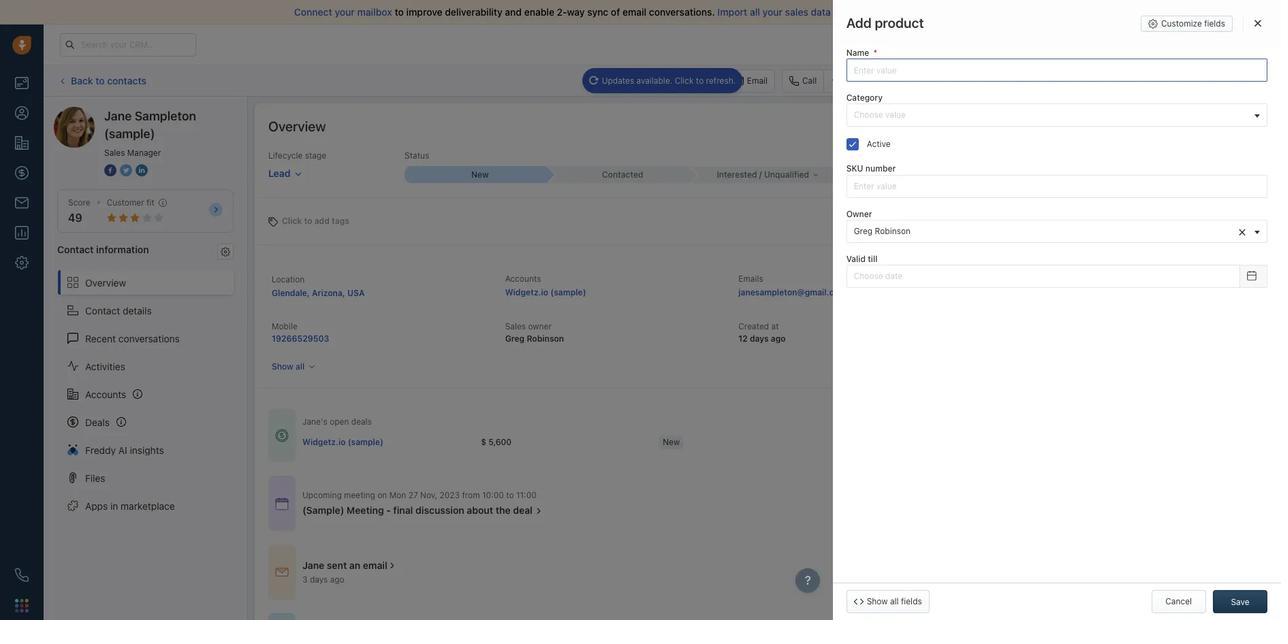 Task type: describe. For each thing, give the bounding box(es) containing it.
widgetz.io inside accounts widgetz.io (sample)
[[505, 288, 548, 298]]

manager
[[127, 148, 161, 158]]

back
[[71, 75, 93, 86]]

name *
[[846, 48, 877, 58]]

start
[[927, 6, 948, 18]]

jane sampleton (sample) sales manager
[[104, 109, 196, 158]]

interested / unqualified link
[[690, 167, 833, 183]]

1 vertical spatial fields
[[901, 597, 922, 607]]

2023
[[440, 491, 460, 501]]

deals
[[351, 417, 372, 427]]

information
[[96, 244, 149, 256]]

won / churned
[[1162, 169, 1220, 180]]

upcoming
[[302, 491, 342, 501]]

1 vertical spatial click
[[282, 216, 302, 226]]

scratch.
[[974, 6, 1011, 18]]

don't
[[865, 6, 889, 18]]

number
[[866, 164, 896, 174]]

stage
[[305, 151, 326, 161]]

days inside 'created at 12 days ago'
[[750, 334, 769, 344]]

and
[[505, 6, 522, 18]]

sales inside jane sampleton (sample) sales manager
[[104, 148, 125, 158]]

qualified link
[[833, 166, 975, 183]]

(sample)
[[302, 505, 344, 517]]

meeting inside meeting button
[[1001, 75, 1032, 85]]

open
[[330, 417, 349, 427]]

contact details
[[85, 305, 152, 316]]

1 horizontal spatial in
[[963, 40, 969, 48]]

have
[[891, 6, 913, 18]]

owner
[[528, 321, 552, 332]]

updates available. click to refresh. link
[[582, 68, 743, 93]]

$
[[481, 437, 486, 447]]

add deal
[[1172, 76, 1206, 86]]

dialog containing add product
[[833, 0, 1281, 620]]

scheduled a meeting later with jane to discuss the requirements
[[979, 285, 1228, 295]]

call button
[[782, 69, 824, 92]]

to left the start
[[915, 6, 924, 18]]

/ for won
[[1182, 169, 1184, 180]]

sent
[[327, 560, 347, 571]]

show for show all
[[272, 362, 293, 372]]

-
[[386, 505, 391, 517]]

meeting button
[[981, 69, 1040, 92]]

phone image
[[15, 569, 29, 582]]

conversations
[[118, 333, 180, 344]]

days for in
[[981, 40, 998, 48]]

marketplace
[[121, 500, 175, 512]]

container_wx8msf4aqz5i3rn1 image for upcoming meeting on mon 27 nov, 2023 from 10:00 to 11:00
[[275, 497, 289, 511]]

email
[[747, 75, 768, 85]]

0 vertical spatial email
[[623, 6, 647, 18]]

value
[[885, 110, 906, 120]]

row containing widgetz.io (sample)
[[302, 429, 1016, 456]]

(sample) inside the widgetz.io (sample) link
[[348, 437, 383, 447]]

to left refresh.
[[696, 75, 704, 85]]

1 vertical spatial deal
[[513, 505, 533, 517]]

sku
[[846, 164, 863, 174]]

to left discuss
[[1121, 285, 1129, 295]]

widgetz.io (sample) link inside 'row'
[[302, 436, 383, 448]]

49
[[68, 212, 82, 224]]

$ 5,600
[[481, 437, 512, 447]]

choose value
[[854, 110, 906, 120]]

2-
[[557, 6, 567, 18]]

0 horizontal spatial new
[[471, 170, 489, 180]]

show for show all fields
[[867, 597, 888, 607]]

0 vertical spatial robinson
[[875, 226, 911, 236]]

5,600
[[488, 437, 512, 447]]

files
[[85, 472, 105, 484]]

to right mailbox
[[395, 6, 404, 18]]

0 vertical spatial container_wx8msf4aqz5i3rn1 image
[[534, 507, 543, 516]]

1 horizontal spatial from
[[950, 6, 972, 18]]

negotiation / lost link
[[975, 167, 1118, 183]]

email inside jane sent an email 3 days ago
[[363, 560, 387, 571]]

freshworks switcher image
[[15, 599, 29, 613]]

11:00
[[516, 491, 537, 501]]

mailbox
[[357, 6, 392, 18]]

insights
[[130, 444, 164, 456]]

3
[[302, 575, 308, 585]]

email image
[[1146, 39, 1156, 50]]

won / churned link
[[1118, 167, 1261, 183]]

1 horizontal spatial the
[[1163, 285, 1175, 295]]

customize overview
[[1176, 121, 1253, 131]]

contact for contact information
[[57, 244, 94, 256]]

activities
[[1090, 76, 1125, 86]]

score
[[68, 198, 90, 208]]

contact information
[[57, 244, 149, 256]]

sales for sales owner greg robinson
[[505, 321, 526, 332]]

phone element
[[8, 562, 35, 589]]

49 button
[[68, 212, 82, 224]]

requirements
[[1178, 285, 1228, 295]]

upcoming meeting on mon 27 nov, 2023 from 10:00 to 11:00
[[302, 491, 537, 501]]

contacted
[[602, 170, 643, 180]]

0 horizontal spatial container_wx8msf4aqz5i3rn1 image
[[275, 566, 289, 579]]

add
[[846, 15, 872, 31]]

sales for sales activities
[[1067, 76, 1088, 86]]

created at 12 days ago
[[738, 321, 786, 344]]

container_wx8msf4aqz5i3rn1 image for jane's open deals
[[275, 429, 289, 443]]

27
[[408, 491, 418, 501]]

show all fields
[[867, 597, 922, 607]]

1 horizontal spatial widgetz.io (sample) link
[[505, 288, 586, 298]]

your trial ends in 21 days
[[909, 40, 998, 48]]

robinson inside sales owner greg robinson
[[527, 334, 564, 344]]

task
[[949, 75, 966, 85]]

add
[[314, 216, 330, 226]]

new inside 'row'
[[663, 437, 680, 447]]

0 vertical spatial fields
[[1204, 18, 1225, 29]]

you
[[847, 6, 863, 18]]

SKU number text field
[[846, 175, 1268, 198]]

jane for an
[[302, 560, 324, 571]]

facebook circled image
[[104, 163, 116, 178]]

nov,
[[420, 491, 437, 501]]

0 horizontal spatial the
[[496, 505, 511, 517]]

ai
[[118, 444, 127, 456]]

lifecycle
[[268, 151, 303, 161]]

0 horizontal spatial from
[[462, 491, 480, 501]]

glendale,
[[272, 288, 310, 298]]

freddy ai insights
[[85, 444, 164, 456]]

jane's
[[302, 417, 327, 427]]

days for email
[[310, 575, 328, 585]]

*
[[873, 48, 877, 58]]

cancel button
[[1151, 591, 1206, 614]]

1 your from the left
[[335, 6, 355, 18]]



Task type: locate. For each thing, give the bounding box(es) containing it.
customer
[[107, 198, 144, 208]]

0 vertical spatial all
[[750, 6, 760, 18]]

/
[[759, 169, 762, 180], [1062, 169, 1064, 180], [1182, 169, 1184, 180]]

×
[[1238, 223, 1246, 239]]

1 horizontal spatial days
[[750, 334, 769, 344]]

widgetz.io (sample)
[[302, 437, 383, 447]]

data
[[811, 6, 831, 18]]

email
[[623, 6, 647, 18], [363, 560, 387, 571]]

click left add
[[282, 216, 302, 226]]

sales activities button
[[1047, 69, 1152, 92], [1047, 69, 1145, 92]]

Search your CRM... text field
[[60, 33, 196, 56]]

deal inside add deal button
[[1190, 76, 1206, 86]]

0 horizontal spatial accounts
[[85, 389, 126, 400]]

all for show all fields
[[890, 597, 899, 607]]

import all your sales data link
[[717, 6, 833, 18]]

1 horizontal spatial deal
[[1190, 76, 1206, 86]]

customize fields button
[[1141, 16, 1233, 32]]

plans
[[1056, 39, 1077, 49]]

won
[[1162, 169, 1179, 180]]

from
[[950, 6, 972, 18], [462, 491, 480, 501]]

2 horizontal spatial jane
[[1101, 285, 1119, 295]]

1 vertical spatial sales
[[104, 148, 125, 158]]

container_wx8msf4aqz5i3rn1 image
[[275, 429, 289, 443], [275, 497, 289, 511]]

to left add
[[304, 216, 312, 226]]

widgetz.io (sample) link up owner
[[505, 288, 586, 298]]

1 horizontal spatial new
[[663, 437, 680, 447]]

0 vertical spatial widgetz.io
[[505, 288, 548, 298]]

days right the 3
[[310, 575, 328, 585]]

1 horizontal spatial meeting
[[1001, 75, 1032, 85]]

1 vertical spatial days
[[750, 334, 769, 344]]

improve
[[406, 6, 442, 18]]

till
[[868, 254, 878, 264]]

(sample) down deals
[[348, 437, 383, 447]]

jane down 'contacts'
[[104, 109, 132, 123]]

contacts
[[107, 75, 146, 86]]

21
[[971, 40, 979, 48]]

0 horizontal spatial robinson
[[527, 334, 564, 344]]

show
[[272, 362, 293, 372], [867, 597, 888, 607]]

1 horizontal spatial email
[[623, 6, 647, 18]]

unqualified
[[764, 169, 809, 180]]

contact down 49
[[57, 244, 94, 256]]

customize inside customize overview button
[[1176, 121, 1217, 131]]

0 vertical spatial greg
[[854, 226, 873, 236]]

1 horizontal spatial robinson
[[875, 226, 911, 236]]

accounts for accounts
[[85, 389, 126, 400]]

sales left the activities
[[1067, 76, 1088, 86]]

2 horizontal spatial /
[[1182, 169, 1184, 180]]

call
[[802, 75, 817, 85]]

task button
[[928, 69, 974, 92]]

to left 11:00
[[506, 491, 514, 501]]

in left 21
[[963, 40, 969, 48]]

2 vertical spatial all
[[890, 597, 899, 607]]

owner
[[846, 209, 872, 219]]

accounts for accounts widgetz.io (sample)
[[505, 274, 541, 284]]

accounts down "activities"
[[85, 389, 126, 400]]

email button
[[727, 69, 775, 92]]

sales up "facebook circled" image
[[104, 148, 125, 158]]

jane inside jane sampleton (sample) sales manager
[[104, 109, 132, 123]]

days down 'created'
[[750, 334, 769, 344]]

recent
[[85, 333, 116, 344]]

meeting right a
[[1029, 285, 1060, 295]]

valid till
[[846, 254, 878, 264]]

widgetz.io (sample) link down open
[[302, 436, 383, 448]]

scheduled
[[979, 285, 1020, 295]]

1 vertical spatial meeting
[[347, 505, 384, 517]]

email right of
[[623, 6, 647, 18]]

widgetz.io down jane's
[[302, 437, 346, 447]]

fit
[[147, 198, 154, 208]]

robinson down owner
[[527, 334, 564, 344]]

1 vertical spatial widgetz.io
[[302, 437, 346, 447]]

sales left owner
[[505, 321, 526, 332]]

0 horizontal spatial show
[[272, 362, 293, 372]]

customize left overview
[[1176, 121, 1217, 131]]

1 horizontal spatial ago
[[771, 334, 786, 344]]

19266529503 link
[[272, 334, 329, 344]]

0 vertical spatial customize
[[1161, 18, 1202, 29]]

container_wx8msf4aqz5i3rn1 image left widgetz.io (sample)
[[275, 429, 289, 443]]

name
[[846, 48, 869, 58]]

available.
[[637, 75, 672, 85]]

ends
[[943, 40, 960, 48]]

1 vertical spatial contact
[[85, 305, 120, 316]]

interested
[[717, 169, 757, 180]]

greg down accounts widgetz.io (sample)
[[505, 334, 525, 344]]

Enter value text field
[[846, 59, 1268, 82]]

mobile
[[272, 321, 298, 332]]

sales inside sales owner greg robinson
[[505, 321, 526, 332]]

connect your mailbox to improve deliverability and enable 2-way sync of email conversations. import all your sales data so you don't have to start from scratch.
[[294, 6, 1011, 18]]

mobile 19266529503
[[272, 321, 329, 344]]

your left sales
[[763, 6, 783, 18]]

/ left lost at the right of the page
[[1062, 169, 1064, 180]]

/ inside won / churned button
[[1182, 169, 1184, 180]]

2 horizontal spatial days
[[981, 40, 998, 48]]

2 horizontal spatial sales
[[1067, 76, 1088, 86]]

days inside jane sent an email 3 days ago
[[310, 575, 328, 585]]

ago inside jane sent an email 3 days ago
[[330, 575, 344, 585]]

1 vertical spatial new
[[663, 437, 680, 447]]

1 horizontal spatial accounts
[[505, 274, 541, 284]]

(sample) for widgetz.io
[[551, 288, 586, 298]]

overview
[[1219, 121, 1253, 131]]

1 horizontal spatial jane
[[302, 560, 324, 571]]

widgetz.io inside 'row'
[[302, 437, 346, 447]]

0 vertical spatial show
[[272, 362, 293, 372]]

0 vertical spatial from
[[950, 6, 972, 18]]

cancel
[[1165, 597, 1192, 607]]

jane's open deals
[[302, 417, 372, 427]]

2 container_wx8msf4aqz5i3rn1 image from the top
[[275, 497, 289, 511]]

customize for add product
[[1161, 18, 1202, 29]]

customize for overview
[[1176, 121, 1217, 131]]

valid
[[846, 254, 866, 264]]

mng settings image
[[221, 247, 230, 257]]

0 horizontal spatial meeting
[[344, 491, 375, 501]]

(sample) up manager
[[104, 127, 155, 141]]

0 vertical spatial days
[[981, 40, 998, 48]]

0 vertical spatial sales
[[1067, 76, 1088, 86]]

close image
[[1255, 19, 1261, 27]]

call link
[[782, 69, 824, 92]]

sales activities
[[1067, 76, 1125, 86]]

0 vertical spatial in
[[963, 40, 969, 48]]

overview up lifecycle stage at top left
[[268, 119, 326, 134]]

1 / from the left
[[759, 169, 762, 180]]

(sample)
[[104, 127, 155, 141], [551, 288, 586, 298], [348, 437, 383, 447]]

jane
[[104, 109, 132, 123], [1101, 285, 1119, 295], [302, 560, 324, 571]]

location glendale, arizona, usa
[[272, 274, 365, 298]]

customize overview button
[[1156, 117, 1261, 136]]

arizona,
[[312, 288, 345, 298]]

greg inside sales owner greg robinson
[[505, 334, 525, 344]]

show inside button
[[867, 597, 888, 607]]

customize up add
[[1161, 18, 1202, 29]]

1 vertical spatial customize
[[1176, 121, 1217, 131]]

greg down owner
[[854, 226, 873, 236]]

/ right "interested"
[[759, 169, 762, 180]]

your left mailbox
[[335, 6, 355, 18]]

0 horizontal spatial your
[[335, 6, 355, 18]]

1 vertical spatial widgetz.io (sample) link
[[302, 436, 383, 448]]

accounts widgetz.io (sample)
[[505, 274, 586, 298]]

0 horizontal spatial in
[[110, 500, 118, 512]]

(sample) for sampleton
[[104, 127, 155, 141]]

2 horizontal spatial all
[[890, 597, 899, 607]]

jane inside jane sent an email 3 days ago
[[302, 560, 324, 571]]

1 vertical spatial show
[[867, 597, 888, 607]]

1 vertical spatial greg
[[505, 334, 525, 344]]

location
[[272, 274, 305, 285]]

the right discuss
[[1163, 285, 1175, 295]]

/ inside "negotiation / lost" button
[[1062, 169, 1064, 180]]

(sample) inside jane sampleton (sample) sales manager
[[104, 127, 155, 141]]

contact for contact details
[[85, 305, 120, 316]]

container_wx8msf4aqz5i3rn1 image left upcoming in the left bottom of the page
[[275, 497, 289, 511]]

1 horizontal spatial fields
[[1204, 18, 1225, 29]]

container_wx8msf4aqz5i3rn1 image
[[534, 507, 543, 516], [275, 566, 289, 579]]

jane sent an email 3 days ago
[[302, 560, 387, 585]]

connect your mailbox link
[[294, 6, 395, 18]]

1 vertical spatial all
[[296, 362, 305, 372]]

deal right add
[[1190, 76, 1206, 86]]

save
[[1231, 597, 1250, 608]]

1 horizontal spatial /
[[1062, 169, 1064, 180]]

ago
[[771, 334, 786, 344], [330, 575, 344, 585]]

1 horizontal spatial (sample)
[[348, 437, 383, 447]]

activities
[[85, 361, 125, 372]]

0 horizontal spatial (sample)
[[104, 127, 155, 141]]

add deal button
[[1152, 69, 1213, 92]]

Choose date text field
[[846, 265, 1240, 288]]

explore plans link
[[1016, 36, 1084, 52]]

0 vertical spatial widgetz.io (sample) link
[[505, 288, 586, 298]]

0 horizontal spatial overview
[[85, 277, 126, 288]]

customize
[[1161, 18, 1202, 29], [1176, 121, 1217, 131]]

1 vertical spatial container_wx8msf4aqz5i3rn1 image
[[275, 566, 289, 579]]

meeting down explore
[[1001, 75, 1032, 85]]

janesampleton@gmail.com link
[[738, 286, 846, 300]]

show all
[[272, 362, 305, 372]]

jane for (sample)
[[104, 109, 132, 123]]

3 / from the left
[[1182, 169, 1184, 180]]

ago down sent
[[330, 575, 344, 585]]

jane right with
[[1101, 285, 1119, 295]]

0 vertical spatial click
[[675, 75, 694, 85]]

negotiation / lost button
[[975, 167, 1118, 183]]

2 horizontal spatial (sample)
[[551, 288, 586, 298]]

twitter circled image
[[120, 163, 132, 178]]

0 vertical spatial new
[[471, 170, 489, 180]]

about
[[467, 505, 493, 517]]

meeting down on
[[347, 505, 384, 517]]

apps in marketplace
[[85, 500, 175, 512]]

1 vertical spatial overview
[[85, 277, 126, 288]]

to right back
[[96, 75, 105, 86]]

1 horizontal spatial greg
[[854, 226, 873, 236]]

click right available.
[[675, 75, 694, 85]]

1 vertical spatial the
[[496, 505, 511, 517]]

all for show all
[[296, 362, 305, 372]]

the down 10:00
[[496, 505, 511, 517]]

container_wx8msf4aqz5i3rn1 image down 11:00
[[534, 507, 543, 516]]

recent conversations
[[85, 333, 180, 344]]

accounts up owner
[[505, 274, 541, 284]]

0 horizontal spatial meeting
[[347, 505, 384, 517]]

jane up the 3
[[302, 560, 324, 571]]

dialog
[[833, 0, 1281, 620]]

0 vertical spatial contact
[[57, 244, 94, 256]]

2 / from the left
[[1062, 169, 1064, 180]]

sales owner greg robinson
[[505, 321, 564, 344]]

1 vertical spatial ago
[[330, 575, 344, 585]]

0 vertical spatial container_wx8msf4aqz5i3rn1 image
[[275, 429, 289, 443]]

1 horizontal spatial overview
[[268, 119, 326, 134]]

0 vertical spatial jane
[[104, 109, 132, 123]]

overview up contact details
[[85, 277, 126, 288]]

/ for interested
[[759, 169, 762, 180]]

final
[[393, 505, 413, 517]]

status
[[405, 151, 429, 161]]

in
[[963, 40, 969, 48], [110, 500, 118, 512]]

1 vertical spatial from
[[462, 491, 480, 501]]

(sample) up owner
[[551, 288, 586, 298]]

sync
[[587, 6, 608, 18]]

0 horizontal spatial click
[[282, 216, 302, 226]]

ago down at
[[771, 334, 786, 344]]

0 vertical spatial the
[[1163, 285, 1175, 295]]

1 horizontal spatial sales
[[505, 321, 526, 332]]

2 vertical spatial jane
[[302, 560, 324, 571]]

robinson up till
[[875, 226, 911, 236]]

1 vertical spatial meeting
[[344, 491, 375, 501]]

accounts inside accounts widgetz.io (sample)
[[505, 274, 541, 284]]

all
[[750, 6, 760, 18], [296, 362, 305, 372], [890, 597, 899, 607]]

(sample) inside accounts widgetz.io (sample)
[[551, 288, 586, 298]]

2 vertical spatial sales
[[505, 321, 526, 332]]

0 vertical spatial accounts
[[505, 274, 541, 284]]

meeting left on
[[344, 491, 375, 501]]

/ for negotiation
[[1062, 169, 1064, 180]]

deal down 11:00
[[513, 505, 533, 517]]

save button
[[1213, 591, 1268, 614]]

1 container_wx8msf4aqz5i3rn1 image from the top
[[275, 429, 289, 443]]

enable
[[524, 6, 554, 18]]

1 vertical spatial (sample)
[[551, 288, 586, 298]]

connect
[[294, 6, 332, 18]]

1 horizontal spatial widgetz.io
[[505, 288, 548, 298]]

with
[[1082, 285, 1098, 295]]

1 horizontal spatial your
[[763, 6, 783, 18]]

0 horizontal spatial jane
[[104, 109, 132, 123]]

email right the an
[[363, 560, 387, 571]]

0 horizontal spatial widgetz.io (sample) link
[[302, 436, 383, 448]]

linkedin circled image
[[136, 163, 148, 178]]

/ right the "won"
[[1182, 169, 1184, 180]]

discuss
[[1131, 285, 1161, 295]]

all inside show all fields button
[[890, 597, 899, 607]]

0 horizontal spatial days
[[310, 575, 328, 585]]

1 horizontal spatial show
[[867, 597, 888, 607]]

0 vertical spatial deal
[[1190, 76, 1206, 86]]

/ inside interested / unqualified button
[[759, 169, 762, 180]]

0 horizontal spatial email
[[363, 560, 387, 571]]

0 horizontal spatial /
[[759, 169, 762, 180]]

0 vertical spatial meeting
[[1001, 75, 1032, 85]]

widgetz.io (sample) link
[[505, 288, 586, 298], [302, 436, 383, 448]]

0 vertical spatial ago
[[771, 334, 786, 344]]

1 horizontal spatial meeting
[[1029, 285, 1060, 295]]

contact up recent
[[85, 305, 120, 316]]

1 horizontal spatial all
[[750, 6, 760, 18]]

greg robinson
[[854, 226, 911, 236]]

widgetz.io up owner
[[505, 288, 548, 298]]

container_wx8msf4aqz5i3rn1 image left the 3
[[275, 566, 289, 579]]

1 vertical spatial accounts
[[85, 389, 126, 400]]

0 vertical spatial overview
[[268, 119, 326, 134]]

deliverability
[[445, 6, 502, 18]]

1 horizontal spatial click
[[675, 75, 694, 85]]

days right 21
[[981, 40, 998, 48]]

0 horizontal spatial sales
[[104, 148, 125, 158]]

0 horizontal spatial ago
[[330, 575, 344, 585]]

1 vertical spatial container_wx8msf4aqz5i3rn1 image
[[275, 497, 289, 511]]

active
[[867, 139, 891, 149]]

customize inside customize fields button
[[1161, 18, 1202, 29]]

row
[[302, 429, 1016, 456]]

sms
[[874, 75, 892, 85]]

1 vertical spatial jane
[[1101, 285, 1119, 295]]

lead link
[[268, 162, 302, 180]]

janesampleton@gmail.com
[[738, 288, 846, 298]]

your
[[909, 40, 925, 48]]

ago inside 'created at 12 days ago'
[[771, 334, 786, 344]]

emails
[[738, 274, 763, 284]]

from up about
[[462, 491, 480, 501]]

2 your from the left
[[763, 6, 783, 18]]

in right 'apps'
[[110, 500, 118, 512]]

your
[[335, 6, 355, 18], [763, 6, 783, 18]]

from right the start
[[950, 6, 972, 18]]



Task type: vqa. For each thing, say whether or not it's contained in the screenshot.
RULE
no



